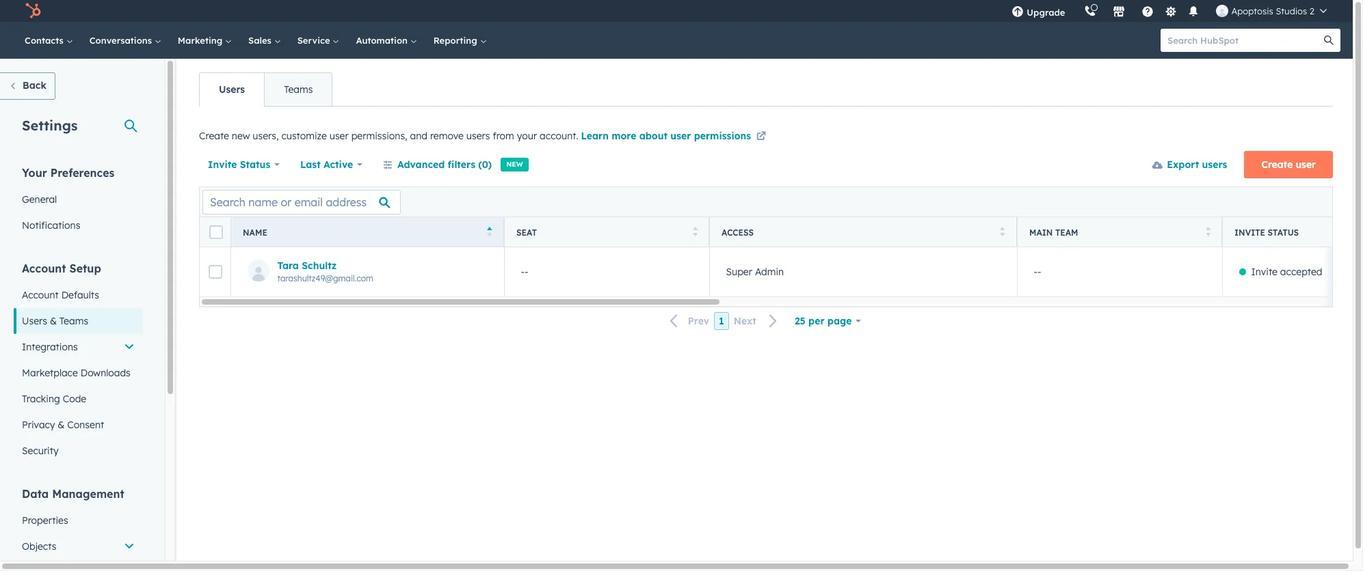 Task type: describe. For each thing, give the bounding box(es) containing it.
team
[[1056, 227, 1079, 238]]

1 -- from the left
[[521, 266, 529, 278]]

create user
[[1262, 159, 1316, 171]]

2 vertical spatial invite
[[1252, 266, 1278, 278]]

1 horizontal spatial user
[[671, 130, 691, 142]]

0 horizontal spatial user
[[330, 130, 349, 142]]

1 vertical spatial status
[[1268, 227, 1299, 238]]

notifications link
[[14, 213, 143, 239]]

contacts link
[[16, 22, 81, 59]]

search button
[[1318, 29, 1341, 52]]

back
[[23, 79, 46, 92]]

about
[[639, 130, 668, 142]]

account for account defaults
[[22, 289, 59, 302]]

status inside popup button
[[240, 159, 270, 171]]

export users
[[1167, 159, 1228, 171]]

remove
[[430, 130, 464, 142]]

calling icon button
[[1079, 2, 1103, 20]]

preferences
[[50, 166, 115, 180]]

your
[[517, 130, 537, 142]]

export
[[1167, 159, 1200, 171]]

objects button
[[14, 534, 143, 560]]

invite inside popup button
[[208, 159, 237, 171]]

25 per page
[[795, 315, 852, 328]]

apoptosis studios 2
[[1232, 5, 1315, 16]]

tara schultz link
[[277, 260, 490, 272]]

advanced filters (0)
[[397, 159, 492, 171]]

marketing
[[178, 35, 225, 46]]

notifications button
[[1183, 0, 1206, 22]]

customize
[[281, 130, 327, 142]]

last active button
[[300, 151, 363, 179]]

account for account setup
[[22, 262, 66, 276]]

tracking code
[[22, 393, 86, 406]]

tarashultz49@gmail.com
[[277, 273, 374, 284]]

per
[[809, 315, 825, 328]]

2 - from the left
[[525, 266, 529, 278]]

data management
[[22, 488, 124, 502]]

2 -- from the left
[[1034, 266, 1042, 278]]

press to sort. image for seat
[[693, 227, 698, 236]]

new
[[232, 130, 250, 142]]

last active
[[300, 159, 353, 171]]

25 per page button
[[786, 308, 870, 335]]

users inside button
[[1202, 159, 1228, 171]]

accepted
[[1281, 266, 1323, 278]]

advanced filters (0) button
[[374, 151, 501, 179]]

hubspot image
[[25, 3, 41, 19]]

link opens in a new window image inside learn more about user permissions link
[[757, 132, 766, 142]]

automation
[[356, 35, 410, 46]]

notifications image
[[1188, 6, 1200, 18]]

ascending sort. press to sort descending. element
[[487, 227, 493, 238]]

create new users, customize user permissions, and remove users from your account.
[[199, 130, 581, 142]]

downloads
[[81, 367, 131, 380]]

security link
[[14, 439, 143, 465]]

marketplace downloads
[[22, 367, 131, 380]]

account.
[[540, 130, 579, 142]]

create for create user
[[1262, 159, 1293, 171]]

user inside button
[[1296, 159, 1316, 171]]

& for privacy
[[58, 419, 65, 432]]

general
[[22, 194, 57, 206]]

users link
[[200, 73, 264, 106]]

learn more about user permissions
[[581, 130, 754, 142]]

users & teams link
[[14, 309, 143, 335]]

last
[[300, 159, 321, 171]]

account defaults
[[22, 289, 99, 302]]

reporting
[[434, 35, 480, 46]]

1 link opens in a new window image from the top
[[757, 129, 766, 146]]

data
[[22, 488, 49, 502]]

your preferences
[[22, 166, 115, 180]]

security
[[22, 445, 59, 458]]

setup
[[69, 262, 101, 276]]

tara schultz tarashultz49@gmail.com
[[277, 260, 374, 284]]

search image
[[1325, 36, 1334, 45]]

marketplaces button
[[1105, 0, 1134, 22]]

next button
[[729, 313, 786, 331]]

Search HubSpot search field
[[1161, 29, 1329, 52]]

apoptosis
[[1232, 5, 1274, 16]]

create user button
[[1245, 151, 1333, 179]]

tara
[[277, 260, 299, 272]]

account defaults link
[[14, 283, 143, 309]]

upgrade
[[1027, 7, 1066, 18]]

your
[[22, 166, 47, 180]]

service
[[297, 35, 333, 46]]

1 button
[[714, 313, 729, 330]]

create for create new users, customize user permissions, and remove users from your account.
[[199, 130, 229, 142]]

users for users & teams
[[22, 315, 47, 328]]

teams inside users & teams link
[[59, 315, 88, 328]]

main
[[1030, 227, 1053, 238]]

marketing link
[[170, 22, 240, 59]]

users for users
[[219, 83, 245, 96]]

4 - from the left
[[1038, 266, 1042, 278]]



Task type: locate. For each thing, give the bounding box(es) containing it.
apoptosis studios 2 button
[[1209, 0, 1336, 22]]

create inside button
[[1262, 159, 1293, 171]]

users right export
[[1202, 159, 1228, 171]]

integrations button
[[14, 335, 143, 361]]

account up 'users & teams'
[[22, 289, 59, 302]]

0 vertical spatial users
[[219, 83, 245, 96]]

sales
[[248, 35, 274, 46]]

service link
[[289, 22, 348, 59]]

menu
[[1003, 0, 1337, 22]]

users inside account setup "element"
[[22, 315, 47, 328]]

0 vertical spatial invite status
[[208, 159, 270, 171]]

-
[[521, 266, 525, 278], [525, 266, 529, 278], [1034, 266, 1038, 278], [1038, 266, 1042, 278]]

marketplace
[[22, 367, 78, 380]]

1 horizontal spatial status
[[1268, 227, 1299, 238]]

conversations
[[89, 35, 154, 46]]

account
[[22, 262, 66, 276], [22, 289, 59, 302]]

learn
[[581, 130, 609, 142]]

users up integrations on the left bottom
[[22, 315, 47, 328]]

status up invite accepted in the top right of the page
[[1268, 227, 1299, 238]]

super admin
[[726, 266, 784, 278]]

users
[[466, 130, 490, 142], [1202, 159, 1228, 171]]

press to sort. image left access
[[693, 227, 698, 236]]

navigation
[[199, 73, 333, 107]]

press to sort. image
[[693, 227, 698, 236], [1001, 227, 1006, 236]]

admin
[[755, 266, 784, 278]]

1 account from the top
[[22, 262, 66, 276]]

1 horizontal spatial create
[[1262, 159, 1293, 171]]

access
[[722, 227, 754, 238]]

link opens in a new window image
[[757, 129, 766, 146], [757, 132, 766, 142]]

account setup
[[22, 262, 101, 276]]

3 - from the left
[[1034, 266, 1038, 278]]

sales link
[[240, 22, 289, 59]]

invite right press to sort. icon
[[1235, 227, 1266, 238]]

teams up customize
[[284, 83, 313, 96]]

0 horizontal spatial invite status
[[208, 159, 270, 171]]

0 vertical spatial status
[[240, 159, 270, 171]]

1 horizontal spatial &
[[58, 419, 65, 432]]

invite status button
[[207, 151, 281, 179]]

from
[[493, 130, 514, 142]]

your preferences element
[[14, 166, 143, 239]]

schultz
[[302, 260, 337, 272]]

1 vertical spatial teams
[[59, 315, 88, 328]]

press to sort. image
[[1206, 227, 1211, 236]]

2 horizontal spatial press to sort. element
[[1206, 227, 1211, 238]]

press to sort. element for access
[[1001, 227, 1006, 238]]

1 - from the left
[[521, 266, 525, 278]]

0 vertical spatial account
[[22, 262, 66, 276]]

defaults
[[61, 289, 99, 302]]

invite status down new
[[208, 159, 270, 171]]

1 horizontal spatial invite status
[[1235, 227, 1299, 238]]

2 press to sort. image from the left
[[1001, 227, 1006, 236]]

super
[[726, 266, 753, 278]]

data management element
[[14, 487, 143, 572]]

marketplace downloads link
[[14, 361, 143, 387]]

objects
[[22, 541, 56, 554]]

(0)
[[478, 159, 492, 171]]

Search name or email address search field
[[203, 190, 401, 214]]

users & teams
[[22, 315, 88, 328]]

invite status
[[208, 159, 270, 171], [1235, 227, 1299, 238]]

privacy & consent
[[22, 419, 104, 432]]

prev button
[[662, 313, 714, 331]]

users inside "navigation"
[[219, 83, 245, 96]]

status down the users,
[[240, 159, 270, 171]]

seat
[[517, 227, 537, 238]]

1 vertical spatial &
[[58, 419, 65, 432]]

2 account from the top
[[22, 289, 59, 302]]

automation link
[[348, 22, 425, 59]]

1 vertical spatial create
[[1262, 159, 1293, 171]]

consent
[[67, 419, 104, 432]]

& up integrations on the left bottom
[[50, 315, 57, 328]]

1 horizontal spatial press to sort. element
[[1001, 227, 1006, 238]]

and
[[410, 130, 428, 142]]

navigation containing users
[[199, 73, 333, 107]]

2 link opens in a new window image from the top
[[757, 132, 766, 142]]

next
[[734, 316, 757, 328]]

menu item
[[1075, 0, 1078, 22]]

active
[[324, 159, 353, 171]]

invite status up invite accepted in the top right of the page
[[1235, 227, 1299, 238]]

permissions
[[694, 130, 751, 142]]

0 vertical spatial invite
[[208, 159, 237, 171]]

invite
[[208, 159, 237, 171], [1235, 227, 1266, 238], [1252, 266, 1278, 278]]

2
[[1310, 5, 1315, 16]]

1 horizontal spatial users
[[219, 83, 245, 96]]

settings
[[22, 117, 78, 134]]

code
[[63, 393, 86, 406]]

privacy & consent link
[[14, 413, 143, 439]]

1 horizontal spatial users
[[1202, 159, 1228, 171]]

-- down seat
[[521, 266, 529, 278]]

learn more about user permissions link
[[581, 129, 769, 146]]

upgrade image
[[1012, 6, 1024, 18]]

press to sort. element for main team
[[1206, 227, 1211, 238]]

advanced
[[397, 159, 445, 171]]

0 vertical spatial users
[[466, 130, 490, 142]]

1 horizontal spatial --
[[1034, 266, 1042, 278]]

& right privacy
[[58, 419, 65, 432]]

0 horizontal spatial users
[[22, 315, 47, 328]]

1 vertical spatial users
[[1202, 159, 1228, 171]]

1 vertical spatial account
[[22, 289, 59, 302]]

users up new
[[219, 83, 245, 96]]

invite down new
[[208, 159, 237, 171]]

settings link
[[1163, 4, 1180, 18]]

invite left accepted
[[1252, 266, 1278, 278]]

0 vertical spatial create
[[199, 130, 229, 142]]

0 horizontal spatial status
[[240, 159, 270, 171]]

notifications
[[22, 220, 80, 232]]

status
[[240, 159, 270, 171], [1268, 227, 1299, 238]]

1 press to sort. element from the left
[[693, 227, 698, 238]]

pagination navigation
[[662, 313, 786, 331]]

account setup element
[[14, 261, 143, 465]]

tracking code link
[[14, 387, 143, 413]]

0 horizontal spatial teams
[[59, 315, 88, 328]]

calling icon image
[[1085, 5, 1097, 18]]

ascending sort. press to sort descending. image
[[487, 227, 493, 236]]

& for users
[[50, 315, 57, 328]]

management
[[52, 488, 124, 502]]

3 press to sort. element from the left
[[1206, 227, 1211, 238]]

0 horizontal spatial press to sort. image
[[693, 227, 698, 236]]

reporting link
[[425, 22, 495, 59]]

25
[[795, 315, 806, 328]]

properties link
[[14, 508, 143, 534]]

0 horizontal spatial press to sort. element
[[693, 227, 698, 238]]

1
[[719, 315, 724, 328]]

0 horizontal spatial --
[[521, 266, 529, 278]]

1 horizontal spatial teams
[[284, 83, 313, 96]]

users left from
[[466, 130, 490, 142]]

tara schultz image
[[1217, 5, 1229, 17]]

0 horizontal spatial users
[[466, 130, 490, 142]]

privacy
[[22, 419, 55, 432]]

press to sort. image left main
[[1001, 227, 1006, 236]]

1 vertical spatial invite
[[1235, 227, 1266, 238]]

name
[[243, 227, 267, 238]]

integrations
[[22, 341, 78, 354]]

menu containing apoptosis studios 2
[[1003, 0, 1337, 22]]

press to sort. element for seat
[[693, 227, 698, 238]]

teams inside teams 'link'
[[284, 83, 313, 96]]

teams down account defaults link at the left
[[59, 315, 88, 328]]

hubspot link
[[16, 3, 51, 19]]

contacts
[[25, 35, 66, 46]]

-- down main
[[1034, 266, 1042, 278]]

invite status inside popup button
[[208, 159, 270, 171]]

0 vertical spatial &
[[50, 315, 57, 328]]

press to sort. element
[[693, 227, 698, 238], [1001, 227, 1006, 238], [1206, 227, 1211, 238]]

teams
[[284, 83, 313, 96], [59, 315, 88, 328]]

help image
[[1142, 6, 1155, 18]]

permissions,
[[351, 130, 408, 142]]

press to sort. image for access
[[1001, 227, 1006, 236]]

conversations link
[[81, 22, 170, 59]]

0 horizontal spatial create
[[199, 130, 229, 142]]

properties
[[22, 515, 68, 528]]

tracking
[[22, 393, 60, 406]]

0 vertical spatial teams
[[284, 83, 313, 96]]

&
[[50, 315, 57, 328], [58, 419, 65, 432]]

marketplaces image
[[1113, 6, 1126, 18]]

help button
[[1137, 0, 1160, 22]]

--
[[521, 266, 529, 278], [1034, 266, 1042, 278]]

settings image
[[1165, 6, 1177, 18]]

account up account defaults
[[22, 262, 66, 276]]

2 press to sort. element from the left
[[1001, 227, 1006, 238]]

0 horizontal spatial &
[[50, 315, 57, 328]]

user
[[330, 130, 349, 142], [671, 130, 691, 142], [1296, 159, 1316, 171]]

2 horizontal spatial user
[[1296, 159, 1316, 171]]

export users button
[[1144, 151, 1237, 179]]

1 horizontal spatial press to sort. image
[[1001, 227, 1006, 236]]

1 vertical spatial invite status
[[1235, 227, 1299, 238]]

1 vertical spatial users
[[22, 315, 47, 328]]

1 press to sort. image from the left
[[693, 227, 698, 236]]

new
[[506, 160, 523, 169]]

teams link
[[264, 73, 332, 106]]

users,
[[253, 130, 279, 142]]



Task type: vqa. For each thing, say whether or not it's contained in the screenshot.
Accepted
yes



